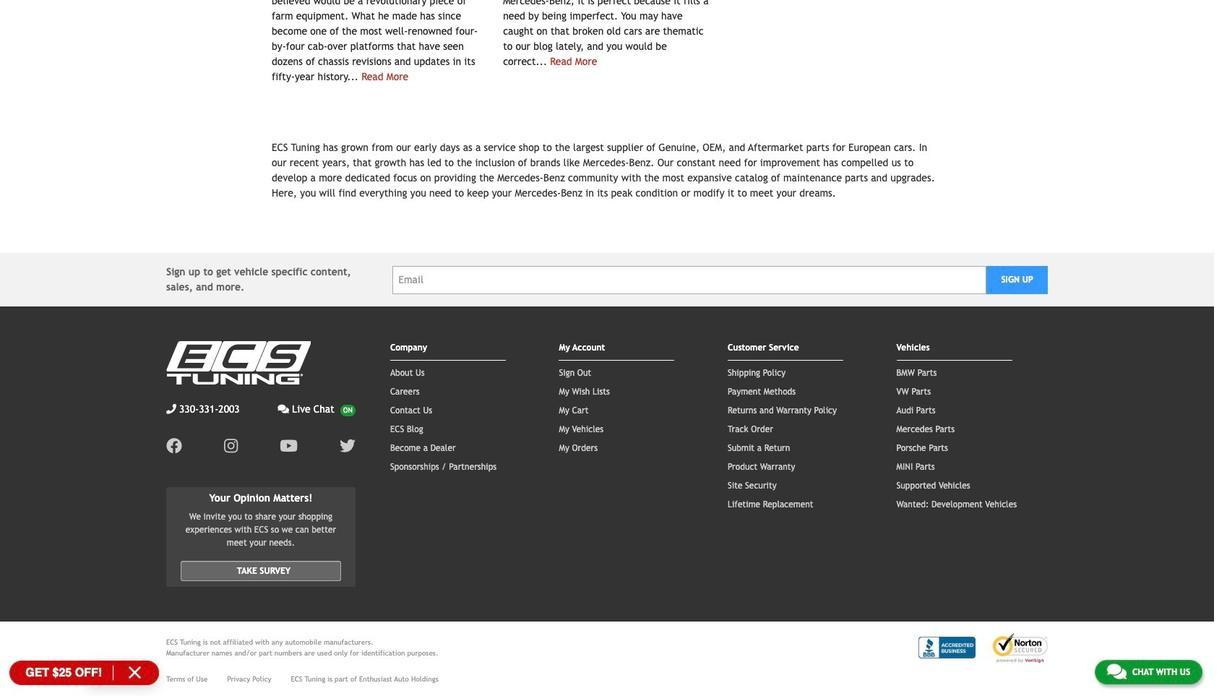 Task type: vqa. For each thing, say whether or not it's contained in the screenshot.
better
no



Task type: locate. For each thing, give the bounding box(es) containing it.
1 horizontal spatial comments image
[[1107, 663, 1127, 680]]

facebook logo image
[[166, 438, 182, 454]]

0 vertical spatial comments image
[[278, 404, 289, 415]]

comments image
[[278, 404, 289, 415], [1107, 663, 1127, 680]]

1 vertical spatial comments image
[[1107, 663, 1127, 680]]

ecs tuning image
[[166, 342, 311, 385]]

youtube logo image
[[280, 438, 298, 454]]

0 horizontal spatial comments image
[[278, 404, 289, 415]]



Task type: describe. For each thing, give the bounding box(es) containing it.
Email email field
[[392, 266, 987, 294]]

instagram logo image
[[224, 438, 238, 454]]

twitter logo image
[[340, 438, 356, 454]]

phone image
[[166, 404, 176, 415]]



